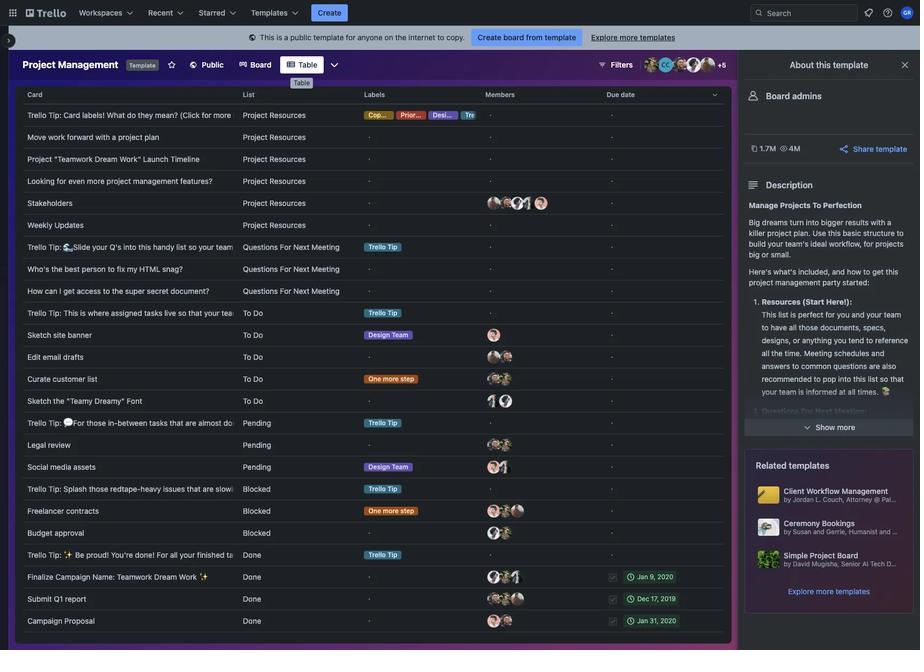 Task type: locate. For each thing, give the bounding box(es) containing it.
4 project resources from the top
[[243, 177, 306, 186]]

17,
[[651, 596, 659, 604]]

5 trello tip button from the top
[[360, 545, 481, 567]]

color: sky, title: "trello tip" element for trello tip: splash those redtape-heavy issues that are slowing your team down here.
[[364, 485, 402, 494]]

tip: for card
[[48, 111, 61, 120]]

this up times.
[[854, 375, 866, 384]]

questions for how can i get access to the super secret document?
[[243, 287, 278, 296]]

2 one more step from the top
[[369, 507, 414, 516]]

3 trello tip button from the top
[[360, 413, 481, 434]]

are left almost
[[185, 419, 196, 428]]

0 vertical spatial dream
[[95, 155, 118, 164]]

4 row from the top
[[23, 148, 724, 171]]

management inside here's what's included, and how to get this project management party started:
[[776, 278, 821, 287]]

to down time.
[[793, 362, 800, 371]]

18 row from the top
[[23, 456, 724, 479]]

brooke (brooke94205718) image
[[644, 57, 659, 72], [500, 505, 512, 518], [500, 571, 512, 584]]

sketch down curate
[[27, 397, 51, 406]]

html
[[139, 265, 160, 274]]

1 vertical spatial color: purple, title: "design team" element
[[364, 331, 413, 340]]

1 vertical spatial handy
[[842, 446, 863, 455]]

tip
[[484, 111, 494, 119], [388, 243, 397, 251], [388, 309, 397, 317], [388, 419, 397, 427], [388, 485, 397, 494], [388, 552, 397, 560]]

color: purple, title: "design team" element
[[429, 111, 473, 120], [364, 331, 413, 340], [364, 463, 413, 472]]

one
[[369, 375, 381, 383], [369, 507, 381, 516]]

tip: for 🌊slide
[[48, 243, 61, 252]]

bigger
[[821, 218, 844, 227]]

2 do from the top
[[253, 331, 263, 340]]

board for board
[[251, 60, 272, 69]]

3 pending from the top
[[243, 463, 271, 472]]

1 vertical spatial get
[[63, 287, 75, 296]]

1 javier (javier85303346) image from the top
[[511, 505, 524, 518]]

2 jan from the top
[[638, 618, 648, 626]]

17 row from the top
[[23, 434, 724, 457]]

share
[[854, 144, 874, 153]]

25 row from the top
[[23, 611, 724, 633]]

color: red, title: "priority" element
[[397, 111, 427, 120]]

sketch for sketch site banner
[[27, 331, 51, 340]]

0 horizontal spatial management
[[58, 59, 118, 70]]

create board from template link
[[471, 29, 583, 46]]

next for trello tip: 🌊slide your q's into this handy list so your team keeps on flowing.
[[293, 243, 310, 252]]

explore more templates link up filters
[[585, 29, 682, 46]]

janelle (janelle549) image
[[686, 57, 701, 72], [488, 527, 501, 540], [488, 571, 501, 584]]

explore more templates up filters
[[591, 33, 676, 42]]

2 vertical spatial design team
[[369, 463, 409, 472]]

2 vertical spatial chris (chris42642663) image
[[500, 615, 512, 628]]

1 done from the top
[[243, 551, 261, 560]]

to for trello tip: this is where assigned tasks live so that your team can see who's working on what and when it's due.
[[243, 309, 251, 318]]

0 vertical spatial design team button
[[360, 325, 481, 346]]

0 vertical spatial one more step button
[[360, 369, 481, 390]]

this inside resources (start here!): this list is perfect for you and your team to have all those documents, specs, designs, or anything you tend to reference all the time. meeting schedules and answers to common questions are also recommended to pop into this list so that your team is informed at all times. 📚
[[762, 310, 777, 320]]

done for finalize campaign name: teamwork dream work ✨
[[243, 573, 261, 582]]

row containing finalize campaign name: teamwork dream work ✨
[[23, 567, 724, 589]]

22 row from the top
[[23, 545, 724, 567]]

tasks right 'between' on the left of page
[[149, 419, 168, 428]]

project for move work forward with a project plan
[[243, 133, 268, 142]]

2 horizontal spatial a
[[888, 218, 892, 227]]

row containing curate customer list
[[23, 368, 724, 391]]

mean?
[[155, 111, 178, 120]]

to for sketch the "teamy dreamy" font
[[243, 397, 251, 406]]

todd (todd05497623) image
[[535, 197, 548, 210], [488, 461, 501, 474], [488, 505, 501, 518], [488, 615, 501, 628]]

jan for campaign proposal
[[638, 618, 648, 626]]

project for stakeholders
[[243, 199, 268, 208]]

build
[[749, 240, 766, 249]]

by inside simple project board by david mugisha, senior ai tech delivery an
[[784, 561, 791, 569]]

your up work
[[180, 551, 195, 560]]

23 row from the top
[[23, 567, 724, 589]]

to inside who's the best person to fix my html snag? link
[[108, 265, 115, 274]]

sketch inside sketch site banner link
[[27, 331, 51, 340]]

4 done from the top
[[243, 617, 261, 626]]

1 jan from the top
[[638, 574, 648, 582]]

0 notifications image
[[862, 6, 875, 19]]

tip for trello tip: this is where assigned tasks live so that your team can see who's working on what and when it's due.
[[388, 309, 397, 317]]

0 vertical spatial blocked
[[243, 485, 271, 494]]

they
[[138, 111, 153, 120]]

team inside questions for next meeting: never again forget that important question you thought of in the shower this morning! slide your q's into this handy list so your team keeps on flowing. 🌊
[[762, 459, 779, 468]]

javier (javier85303346) image
[[700, 57, 715, 72], [488, 197, 501, 210], [488, 351, 501, 364]]

1 vertical spatial brooke (brooke94205718) image
[[500, 505, 512, 518]]

2 project resources from the top
[[243, 133, 306, 142]]

2 by from the top
[[784, 561, 791, 569]]

to
[[813, 201, 822, 210], [243, 309, 251, 318], [243, 331, 251, 340], [243, 353, 251, 362], [243, 375, 251, 384], [243, 397, 251, 406]]

5 to do from the top
[[243, 397, 263, 406]]

2 vertical spatial brooke (brooke94205718) image
[[500, 571, 512, 584]]

janelle (janelle549) image
[[511, 197, 524, 210], [500, 395, 512, 408]]

date
[[621, 91, 635, 99]]

bookings
[[822, 519, 855, 528]]

0 vertical spatial you
[[837, 310, 850, 320]]

todd (todd05497623) image for blocked
[[488, 505, 501, 518]]

0 vertical spatial templates
[[640, 33, 676, 42]]

0 vertical spatial card
[[27, 91, 43, 99]]

handy up snag?
[[153, 243, 174, 252]]

table up 'table' tooltip
[[298, 60, 318, 69]]

21 row from the top
[[23, 523, 724, 545]]

0 vertical spatial management
[[58, 59, 118, 70]]

for inside big dreams turn into bigger results with a killer project plan. use this basic structure to build your team's ideal workflow, for projects big or small.
[[864, 240, 874, 249]]

1 vertical spatial 2020
[[661, 618, 677, 626]]

1 horizontal spatial or
[[793, 336, 800, 345]]

tip: down the budget approval
[[48, 551, 61, 560]]

to up projects
[[897, 229, 904, 238]]

all up answers
[[762, 349, 770, 358]]

board left the admins
[[766, 91, 790, 101]]

4 tip: from the top
[[48, 419, 61, 428]]

brooke (brooke94205718) image
[[500, 373, 512, 386], [500, 439, 512, 452], [500, 527, 512, 540], [500, 593, 512, 606]]

1 vertical spatial also
[[257, 419, 271, 428]]

sketch left site at the left bottom of page
[[27, 331, 51, 340]]

tip: left splash
[[48, 485, 61, 494]]

3 do from the top
[[253, 353, 263, 362]]

💬for
[[64, 419, 85, 428]]

project for looking for even more project management features?
[[243, 177, 268, 186]]

do for sketch site banner
[[253, 331, 263, 340]]

your down the recommended
[[762, 388, 777, 397]]

board for board admins
[[766, 91, 790, 101]]

5 row from the top
[[23, 170, 724, 193]]

or inside big dreams turn into bigger results with a killer project plan. use this basic structure to build your team's ideal workflow, for projects big or small.
[[762, 250, 769, 259]]

1 tip: from the top
[[48, 111, 61, 120]]

management down launch
[[133, 177, 178, 186]]

2 sketch from the top
[[27, 397, 51, 406]]

that inside questions for next meeting: never again forget that important question you thought of in the shower this morning! slide your q's into this handy list so your team keeps on flowing. 🌊
[[828, 420, 842, 429]]

card
[[27, 91, 43, 99], [64, 111, 80, 120]]

looking
[[27, 177, 55, 186]]

project "teamwork dream work" launch timeline link
[[27, 149, 234, 170]]

greg robinson (gregrobinson96) image
[[901, 6, 914, 19]]

jan for finalize campaign name: teamwork dream work ✨
[[638, 574, 648, 582]]

dec
[[638, 596, 649, 604]]

1 vertical spatial those
[[87, 419, 106, 428]]

questions
[[243, 243, 278, 252], [243, 265, 278, 274], [243, 287, 278, 296], [762, 407, 800, 416]]

2 to do from the top
[[243, 331, 263, 340]]

3 row from the top
[[23, 126, 724, 149]]

stephen (stephen11674280) image
[[511, 571, 524, 584]]

for inside resources (start here!): this list is perfect for you and your team to have all those documents, specs, designs, or anything you tend to reference all the time. meeting schedules and answers to common questions are also recommended to pop into this list so that your team is informed at all times. 📚
[[826, 310, 835, 320]]

trello tip for trello tip: this is where assigned tasks live so that your team can see who's working on what and when it's due.
[[369, 309, 397, 317]]

into up at
[[839, 375, 852, 384]]

2 one more step button from the top
[[360, 501, 481, 523]]

project resources for do
[[243, 111, 306, 120]]

one
[[303, 419, 316, 428]]

project left "plan"
[[118, 133, 143, 142]]

tasks for assigned
[[144, 309, 162, 318]]

jan left 31,
[[638, 618, 648, 626]]

trello tip: ✨ be proud! you're done! for all your finished tasks that your team has hustled on. link
[[27, 545, 352, 567]]

🌊
[[844, 459, 854, 468]]

1 blocked from the top
[[243, 485, 271, 494]]

color: sky, title: "trello tip" element
[[461, 111, 494, 120], [364, 243, 402, 252], [364, 309, 402, 318], [364, 419, 402, 428], [364, 485, 402, 494], [364, 552, 402, 560]]

3 tip: from the top
[[48, 309, 61, 318]]

1 trello tip button from the top
[[360, 237, 481, 258]]

0 horizontal spatial can
[[45, 287, 57, 296]]

into down 'in'
[[812, 446, 825, 455]]

3 blocked from the top
[[243, 529, 271, 538]]

table tooltip
[[291, 78, 313, 88]]

1 horizontal spatial keeps
[[781, 459, 802, 468]]

explore down david
[[788, 587, 814, 597]]

submit q1 report link
[[27, 589, 234, 611]]

dream
[[95, 155, 118, 164], [154, 573, 177, 582]]

do for sketch the "teamy dreamy" font
[[253, 397, 263, 406]]

0 vertical spatial also
[[882, 362, 897, 371]]

2 brooke (brooke94205718) image from the top
[[500, 439, 512, 452]]

0 horizontal spatial create
[[318, 8, 342, 17]]

1 pending from the top
[[243, 419, 271, 428]]

a
[[284, 33, 288, 42], [112, 133, 116, 142], [888, 218, 892, 227]]

row containing trello tip: this is where assigned tasks live so that your team can see who's working on what and when it's due.
[[23, 302, 724, 325]]

javier (javier85303346) image
[[511, 505, 524, 518], [511, 593, 524, 606]]

1 vertical spatial a
[[112, 133, 116, 142]]

0 vertical spatial color: purple, title: "design team" element
[[429, 111, 473, 120]]

11 row from the top
[[23, 302, 724, 325]]

1 vertical spatial tasks
[[149, 419, 168, 428]]

0 vertical spatial table
[[298, 60, 318, 69]]

row containing who's the best person to fix my html snag?
[[23, 258, 724, 281]]

so inside questions for next meeting: never again forget that important question you thought of in the shower this morning! slide your q's into this handy list so your team keeps on flowing. 🌊
[[877, 446, 886, 455]]

next for who's the best person to fix my html snag?
[[293, 265, 310, 274]]

template down create button
[[314, 33, 344, 42]]

✨ left "be" on the left
[[64, 551, 73, 560]]

1 questions for next meeting from the top
[[243, 243, 340, 252]]

into down the weekly updates link
[[123, 243, 136, 252]]

q's up fix at the left of page
[[110, 243, 121, 252]]

and inside here's what's included, and how to get this project management party started:
[[832, 267, 845, 277]]

0 vertical spatial explore more templates
[[591, 33, 676, 42]]

create left board
[[478, 33, 502, 42]]

table containing trello tip: card labels! what do they mean? (click for more info)
[[15, 82, 732, 651]]

from
[[526, 33, 543, 42]]

row containing trello tip: splash those redtape-heavy issues that are slowing your team down here.
[[23, 478, 724, 501]]

create inside button
[[318, 8, 342, 17]]

chris (chris42642663) image
[[672, 57, 687, 72], [500, 197, 512, 210], [488, 439, 501, 452], [488, 593, 501, 606]]

6 tip: from the top
[[48, 551, 61, 560]]

my
[[127, 265, 137, 274]]

project inside big dreams turn into bigger results with a killer project plan. use this basic structure to build your team's ideal workflow, for projects big or small.
[[768, 229, 792, 238]]

labels!
[[82, 111, 105, 120]]

issues
[[163, 485, 185, 494]]

mugisha,
[[812, 561, 840, 569]]

chris (chris42642663) image for to do
[[500, 351, 512, 364]]

8 row from the top
[[23, 236, 724, 259]]

2 tip: from the top
[[48, 243, 61, 252]]

9 row from the top
[[23, 258, 724, 281]]

0 horizontal spatial flowing.
[[269, 243, 296, 252]]

1 vertical spatial one more step
[[369, 507, 414, 516]]

2 horizontal spatial are
[[869, 362, 880, 371]]

0 horizontal spatial q's
[[110, 243, 121, 252]]

0 vertical spatial can
[[45, 287, 57, 296]]

next inside questions for next meeting: never again forget that important question you thought of in the shower this morning! slide your q's into this handy list so your team keeps on flowing. 🌊
[[815, 407, 833, 416]]

template right about on the top right
[[833, 60, 869, 70]]

13 row from the top
[[23, 346, 724, 369]]

1 horizontal spatial management
[[842, 487, 888, 496]]

1 step from the top
[[401, 375, 414, 383]]

19 row from the top
[[23, 478, 724, 501]]

2 step from the top
[[401, 507, 414, 516]]

meeting inside resources (start here!): this list is perfect for you and your team to have all those documents, specs, designs, or anything you tend to reference all the time. meeting schedules and answers to common questions are also recommended to pop into this list so that your team is informed at all times. 📚
[[804, 349, 832, 358]]

1 project resources from the top
[[243, 111, 306, 120]]

members
[[486, 91, 515, 99]]

into up use
[[806, 218, 819, 227]]

finalize campaign name: teamwork dream work ✨ link
[[27, 567, 234, 589]]

a inside "link"
[[112, 133, 116, 142]]

1 vertical spatial explore more templates
[[788, 587, 870, 597]]

0 horizontal spatial keeps
[[235, 243, 256, 252]]

board down sm image
[[251, 60, 272, 69]]

what's
[[774, 267, 797, 277]]

1 sketch from the top
[[27, 331, 51, 340]]

to do for curate customer list
[[243, 375, 263, 384]]

this up have
[[762, 310, 777, 320]]

awaiting
[[273, 419, 301, 428]]

0 vertical spatial tasks
[[144, 309, 162, 318]]

2 horizontal spatial this
[[762, 310, 777, 320]]

1 vertical spatial create
[[478, 33, 502, 42]]

1 horizontal spatial q's
[[798, 446, 810, 455]]

freelancer contracts
[[27, 507, 99, 516]]

1 vertical spatial janelle (janelle549) image
[[488, 527, 501, 540]]

brooke (brooke94205718) image for to do
[[500, 373, 512, 386]]

todd (todd05497623) image for done
[[488, 615, 501, 628]]

row containing sketch the "teamy dreamy" font
[[23, 390, 724, 413]]

those right splash
[[89, 485, 108, 494]]

row containing trello tip: card labels! what do they mean? (click for more info)
[[23, 104, 724, 127]]

5 tip: from the top
[[48, 485, 61, 494]]

0 horizontal spatial handy
[[153, 243, 174, 252]]

trello tip button for trello tip: splash those redtape-heavy issues that are slowing your team down here.
[[360, 479, 481, 501]]

a inside big dreams turn into bigger results with a killer project plan. use this basic structure to build your team's ideal workflow, for projects big or small.
[[888, 218, 892, 227]]

1 horizontal spatial create
[[478, 33, 502, 42]]

0 vertical spatial one
[[369, 375, 381, 383]]

one for blocked
[[369, 507, 381, 516]]

project resources for timeline
[[243, 155, 306, 164]]

row containing how can i get access to the super secret document?
[[23, 280, 724, 303]]

12 row from the top
[[23, 324, 724, 347]]

open information menu image
[[883, 8, 894, 18]]

for down structure
[[864, 240, 874, 249]]

those for trello tip: 💬for those in-between tasks that are almost done but also awaiting one last step.
[[87, 419, 106, 428]]

step
[[401, 375, 414, 383], [401, 507, 414, 516]]

2 vertical spatial blocked
[[243, 529, 271, 538]]

2 done from the top
[[243, 573, 261, 582]]

are right the questions on the right bottom of page
[[869, 362, 880, 371]]

2 vertical spatial are
[[203, 485, 214, 494]]

1 vertical spatial board
[[766, 91, 790, 101]]

law
[[904, 496, 916, 504]]

1 vertical spatial design team button
[[360, 457, 481, 478]]

so
[[189, 243, 197, 252], [178, 309, 186, 318], [880, 375, 889, 384], [877, 446, 886, 455]]

1 vertical spatial javier (javier85303346) image
[[488, 197, 501, 210]]

3 questions for next meeting from the top
[[243, 287, 340, 296]]

0 horizontal spatial explore
[[591, 33, 618, 42]]

1 horizontal spatial with
[[871, 218, 886, 227]]

project for trello tip: card labels! what do they mean? (click for more info)
[[243, 111, 268, 120]]

with right 'forward'
[[96, 133, 110, 142]]

2 javier (javier85303346) image from the top
[[511, 593, 524, 606]]

this inside big dreams turn into bigger results with a killer project plan. use this basic structure to build your team's ideal workflow, for projects big or small.
[[828, 229, 841, 238]]

team
[[216, 243, 233, 252], [222, 309, 239, 318], [884, 310, 902, 320], [779, 388, 797, 397], [762, 459, 779, 468], [261, 485, 279, 494], [280, 551, 297, 560]]

also right but
[[257, 419, 271, 428]]

3 brooke (brooke94205718) image from the top
[[500, 527, 512, 540]]

caity (caity) image
[[658, 57, 673, 72]]

handy up the 🌊
[[842, 446, 863, 455]]

0 vertical spatial a
[[284, 33, 288, 42]]

3 done from the top
[[243, 595, 261, 604]]

one more step for blocked
[[369, 507, 414, 516]]

who's
[[27, 265, 49, 274]]

2 blocked from the top
[[243, 507, 271, 516]]

campaign down submit
[[27, 617, 62, 626]]

2 vertical spatial team
[[392, 463, 409, 472]]

project down project "teamwork dream work" launch timeline
[[107, 177, 131, 186]]

1 vertical spatial management
[[842, 487, 888, 496]]

by inside client workflow management by jordan l. couch, attorney @ palace law
[[784, 496, 791, 504]]

1 do from the top
[[253, 309, 263, 318]]

a left public at the top of the page
[[284, 33, 288, 42]]

0 vertical spatial management
[[133, 177, 178, 186]]

are for trello tip: splash those redtape-heavy issues that are slowing your team down here.
[[203, 485, 214, 494]]

table
[[15, 82, 732, 651]]

pending for 💬for
[[243, 419, 271, 428]]

tip: for 💬for
[[48, 419, 61, 428]]

row
[[23, 82, 724, 108], [23, 104, 724, 127], [23, 126, 724, 149], [23, 148, 724, 171], [23, 170, 724, 193], [23, 192, 724, 215], [23, 214, 724, 237], [23, 236, 724, 259], [23, 258, 724, 281], [23, 280, 724, 303], [23, 302, 724, 325], [23, 324, 724, 347], [23, 346, 724, 369], [23, 368, 724, 391], [23, 390, 724, 413], [23, 412, 724, 435], [23, 434, 724, 457], [23, 456, 724, 479], [23, 478, 724, 501], [23, 501, 724, 523], [23, 523, 724, 545], [23, 545, 724, 567], [23, 567, 724, 589], [23, 589, 724, 611], [23, 611, 724, 633]]

color: purple, title: "design team" element for to do
[[364, 331, 413, 340]]

workflow
[[807, 487, 840, 496]]

1 vertical spatial one more step button
[[360, 501, 481, 523]]

1 horizontal spatial card
[[64, 111, 80, 120]]

live
[[164, 309, 176, 318]]

flowing.
[[269, 243, 296, 252], [815, 459, 842, 468]]

2 color: orange, title: "one more step" element from the top
[[364, 507, 419, 516]]

3 to do from the top
[[243, 353, 263, 362]]

budget approval
[[27, 529, 84, 538]]

0 vertical spatial 2020
[[658, 574, 674, 582]]

your left has
[[263, 551, 278, 560]]

10 row from the top
[[23, 280, 724, 303]]

public
[[202, 60, 224, 69]]

design team button for pending
[[360, 457, 481, 478]]

is
[[277, 33, 282, 42], [80, 309, 86, 318], [791, 310, 796, 320], [799, 388, 804, 397]]

tasks left live
[[144, 309, 162, 318]]

senior
[[842, 561, 861, 569]]

one more step button for to do
[[360, 369, 481, 390]]

questions for trello tip: 🌊slide your q's into this handy list so your team keeps on flowing.
[[243, 243, 278, 252]]

1 vertical spatial campaign
[[27, 617, 62, 626]]

1 color: orange, title: "one more step" element from the top
[[364, 375, 419, 384]]

to right how
[[864, 267, 871, 277]]

anyone
[[358, 33, 383, 42]]

1 to do from the top
[[243, 309, 263, 318]]

row containing edit email drafts
[[23, 346, 724, 369]]

5 project resources from the top
[[243, 199, 306, 208]]

project down here's
[[749, 278, 774, 287]]

0 vertical spatial explore more templates link
[[585, 29, 682, 46]]

0 vertical spatial explore
[[591, 33, 618, 42]]

with inside "link"
[[96, 133, 110, 142]]

1 horizontal spatial templates
[[789, 461, 830, 471]]

with up structure
[[871, 218, 886, 227]]

tasks right the finished
[[227, 551, 245, 560]]

on inside questions for next meeting: never again forget that important question you thought of in the shower this morning! slide your q's into this handy list so your team keeps on flowing. 🌊
[[804, 459, 813, 468]]

20 row from the top
[[23, 501, 724, 523]]

color: sky, title: "trello tip" element for trello tip: this is where assigned tasks live so that your team can see who's working on what and when it's due.
[[364, 309, 402, 318]]

looking for even more project management features?
[[27, 177, 213, 186]]

1 row from the top
[[23, 82, 724, 108]]

1 vertical spatial explore more templates link
[[788, 587, 870, 598]]

0 horizontal spatial with
[[96, 133, 110, 142]]

do for trello tip: this is where assigned tasks live so that your team can see who's working on what and when it's due.
[[253, 309, 263, 318]]

create up this is a public template for anyone on the internet to copy.
[[318, 8, 342, 17]]

0 vertical spatial stephen (stephen11674280) image
[[523, 197, 536, 210]]

get right i
[[63, 287, 75, 296]]

✨ right work
[[199, 573, 209, 582]]

trello tip: 🌊slide your q's into this handy list so your team keeps on flowing. link
[[27, 237, 296, 258]]

customize views image
[[329, 60, 340, 70]]

Board name text field
[[17, 56, 124, 74]]

manage
[[749, 201, 778, 210]]

14 row from the top
[[23, 368, 724, 391]]

question
[[880, 420, 910, 429]]

stephen (stephen11674280) image
[[523, 197, 536, 210], [488, 395, 501, 408], [500, 461, 512, 474]]

1 horizontal spatial flowing.
[[815, 459, 842, 468]]

killer
[[749, 229, 766, 238]]

2 trello tip button from the top
[[360, 303, 481, 324]]

a up project "teamwork dream work" launch timeline
[[112, 133, 116, 142]]

project down dreams in the right of the page
[[768, 229, 792, 238]]

2 questions for next meeting from the top
[[243, 265, 340, 274]]

into inside big dreams turn into bigger results with a killer project plan. use this basic structure to build your team's ideal workflow, for projects big or small.
[[806, 218, 819, 227]]

1 one more step button from the top
[[360, 369, 481, 390]]

0 vertical spatial those
[[799, 323, 819, 332]]

that right the finished
[[247, 551, 261, 560]]

here!):
[[826, 298, 853, 307]]

can left i
[[45, 287, 57, 296]]

4 trello tip button from the top
[[360, 479, 481, 501]]

handy inside questions for next meeting: never again forget that important question you thought of in the shower this morning! slide your q's into this handy list so your team keeps on flowing. 🌊
[[842, 446, 863, 455]]

jordan
[[793, 496, 814, 504]]

to inside here's what's included, and how to get this project management party started:
[[864, 267, 871, 277]]

0 vertical spatial handy
[[153, 243, 174, 252]]

board inside simple project board by david mugisha, senior ai tech delivery an
[[837, 552, 859, 561]]

trello tip for trello tip: ✨ be proud! you're done! for all your finished tasks that your team has hustled on.
[[369, 552, 397, 560]]

this right sm image
[[260, 33, 275, 42]]

at
[[839, 388, 846, 397]]

2020
[[658, 574, 674, 582], [661, 618, 677, 626]]

2 row from the top
[[23, 104, 724, 127]]

1 vertical spatial keeps
[[781, 459, 802, 468]]

explore more templates down mugisha,
[[788, 587, 870, 597]]

16 row from the top
[[23, 412, 724, 435]]

work
[[179, 573, 197, 582]]

7 row from the top
[[23, 214, 724, 237]]

board
[[251, 60, 272, 69], [766, 91, 790, 101], [837, 552, 859, 561]]

get inside here's what's included, and how to get this project management party started:
[[873, 267, 884, 277]]

5 do from the top
[[253, 397, 263, 406]]

0 horizontal spatial a
[[112, 133, 116, 142]]

the inside resources (start here!): this list is perfect for you and your team to have all those documents, specs, designs, or anything you tend to reference all the time. meeting schedules and answers to common questions are also recommended to pop into this list so that your team is informed at all times. 📚
[[772, 349, 783, 358]]

6 row from the top
[[23, 192, 724, 215]]

2 vertical spatial javier (javier85303346) image
[[488, 351, 501, 364]]

template inside button
[[876, 144, 908, 153]]

project resources for management
[[243, 177, 306, 186]]

row containing weekly updates
[[23, 214, 724, 237]]

your up small.
[[768, 240, 783, 249]]

0 horizontal spatial get
[[63, 287, 75, 296]]

this down shower on the bottom
[[827, 446, 840, 455]]

this down projects
[[886, 267, 899, 277]]

"teamwork
[[54, 155, 93, 164]]

meeting for who's the best person to fix my html snag?
[[312, 265, 340, 274]]

2020 right the 9,
[[658, 574, 674, 582]]

color: orange, title: "one more step" element
[[364, 375, 419, 384], [364, 507, 419, 516]]

0 vertical spatial janelle (janelle549) image
[[686, 57, 701, 72]]

list
[[176, 243, 186, 252], [779, 310, 789, 320], [87, 375, 97, 384], [868, 375, 878, 384], [865, 446, 875, 455]]

4 to do from the top
[[243, 375, 263, 384]]

3 project resources from the top
[[243, 155, 306, 164]]

table down table link
[[294, 79, 310, 87]]

15 row from the top
[[23, 390, 724, 413]]

board left the ai
[[837, 552, 859, 561]]

proud!
[[86, 551, 109, 560]]

5
[[722, 61, 726, 69]]

by left david
[[784, 561, 791, 569]]

explore more templates for right explore more templates link
[[788, 587, 870, 597]]

so up 📚
[[880, 375, 889, 384]]

project inside "link"
[[118, 133, 143, 142]]

1 vertical spatial by
[[784, 561, 791, 569]]

1 horizontal spatial this
[[260, 33, 275, 42]]

when
[[366, 309, 385, 318]]

starred button
[[192, 4, 243, 21]]

to right tend
[[867, 336, 873, 345]]

1 one from the top
[[369, 375, 381, 383]]

1 horizontal spatial also
[[882, 362, 897, 371]]

are for trello tip: 💬for those in-between tasks that are almost done but also awaiting one last step.
[[185, 419, 196, 428]]

templates down of
[[789, 461, 830, 471]]

with inside big dreams turn into bigger results with a killer project plan. use this basic structure to build your team's ideal workflow, for projects big or small.
[[871, 218, 886, 227]]

share template
[[854, 144, 908, 153]]

24 row from the top
[[23, 589, 724, 611]]

1 vertical spatial questions for next meeting
[[243, 265, 340, 274]]

0 vertical spatial brooke (brooke94205718) image
[[644, 57, 659, 72]]

2 vertical spatial design
[[369, 463, 390, 472]]

hustled
[[314, 551, 339, 560]]

or
[[762, 250, 769, 259], [793, 336, 800, 345]]

card up move
[[27, 91, 43, 99]]

also
[[882, 362, 897, 371], [257, 419, 271, 428]]

you up documents,
[[837, 310, 850, 320]]

those down perfect
[[799, 323, 819, 332]]

0 horizontal spatial explore more templates
[[591, 33, 676, 42]]

1 by from the top
[[784, 496, 791, 504]]

tip: for splash
[[48, 485, 61, 494]]

this up banner
[[64, 309, 78, 318]]

explore more templates for left explore more templates link
[[591, 33, 676, 42]]

chris (chris42642663) image
[[500, 351, 512, 364], [488, 373, 501, 386], [500, 615, 512, 628]]

flowing. inside questions for next meeting: never again forget that important question you thought of in the shower this morning! slide your q's into this handy list so your team keeps on flowing. 🌊
[[815, 459, 842, 468]]

is left where
[[80, 309, 86, 318]]

attorney
[[847, 496, 873, 504]]

for for who's the best person to fix my html snag?
[[280, 265, 291, 274]]

2 design team button from the top
[[360, 457, 481, 478]]

all right done!
[[170, 551, 178, 560]]

0 vertical spatial jan
[[638, 574, 648, 582]]

documents,
[[821, 323, 861, 332]]

trello tip button for trello tip: this is where assigned tasks live so that your team can see who's working on what and when it's due.
[[360, 303, 481, 324]]

questions for who's the best person to fix my html snag?
[[243, 265, 278, 274]]

explore for right explore more templates link
[[788, 587, 814, 597]]

1 horizontal spatial ✨
[[199, 573, 209, 582]]

row containing campaign proposal
[[23, 611, 724, 633]]

design for pending
[[369, 463, 390, 472]]

work"
[[120, 155, 141, 164]]

0 horizontal spatial management
[[133, 177, 178, 186]]

color: orange, title: "one more step" element for to do
[[364, 375, 419, 384]]

or right big
[[762, 250, 769, 259]]

timeline
[[170, 155, 200, 164]]

so down morning!
[[877, 446, 886, 455]]

templates down senior
[[836, 587, 870, 597]]

explore more templates
[[591, 33, 676, 42], [788, 587, 870, 597]]

0 horizontal spatial board
[[251, 60, 272, 69]]

design team button for to do
[[360, 325, 481, 346]]

row containing sketch site banner
[[23, 324, 724, 347]]

4 brooke (brooke94205718) image from the top
[[500, 593, 512, 606]]

trello tip: card labels! what do they mean? (click for more info) link
[[27, 105, 249, 126]]

row containing trello tip: ✨ be proud! you're done! for all your finished tasks that your team has hustled on.
[[23, 545, 724, 567]]

are left slowing
[[203, 485, 214, 494]]

2 vertical spatial questions for next meeting
[[243, 287, 340, 296]]

1 vertical spatial templates
[[789, 461, 830, 471]]

david
[[793, 561, 810, 569]]

0 vertical spatial color: orange, title: "one more step" element
[[364, 375, 419, 384]]

document?
[[171, 287, 209, 296]]

0 vertical spatial are
[[869, 362, 880, 371]]

table
[[298, 60, 318, 69], [294, 79, 310, 87]]

show more
[[816, 423, 856, 432]]

those left in- at the left
[[87, 419, 106, 428]]

design
[[433, 111, 455, 119], [369, 331, 390, 339], [369, 463, 390, 472]]

1 vertical spatial explore
[[788, 587, 814, 597]]

4 do from the top
[[253, 375, 263, 384]]

manage projects to perfection
[[749, 201, 862, 210]]

1 horizontal spatial are
[[203, 485, 214, 494]]

meeting for trello tip: 🌊slide your q's into this handy list so your team keeps on flowing.
[[312, 243, 340, 252]]

1 design team button from the top
[[360, 325, 481, 346]]

2 one from the top
[[369, 507, 381, 516]]

2 pending from the top
[[243, 441, 271, 450]]

list up sketch the "teamy dreamy" font
[[87, 375, 97, 384]]

those for trello tip: splash those redtape-heavy issues that are slowing your team down here.
[[89, 485, 108, 494]]

get right how
[[873, 267, 884, 277]]

that left almost
[[170, 419, 183, 428]]

1 one more step from the top
[[369, 375, 414, 383]]

internet
[[409, 33, 436, 42]]

one for to do
[[369, 375, 381, 383]]

move work forward with a project plan link
[[27, 127, 234, 148]]

1 brooke (brooke94205718) image from the top
[[500, 373, 512, 386]]

2 vertical spatial you
[[762, 433, 775, 442]]

keeps inside trello tip: 🌊slide your q's into this handy list so your team keeps on flowing. link
[[235, 243, 256, 252]]

0 vertical spatial ✨
[[64, 551, 73, 560]]

0 vertical spatial or
[[762, 250, 769, 259]]

for down here!):
[[826, 310, 835, 320]]

that up 📚
[[891, 375, 904, 384]]

social media assets link
[[27, 457, 234, 478]]

resources for trello tip: card labels! what do they mean? (click for more info)
[[270, 111, 306, 120]]



Task type: vqa. For each thing, say whether or not it's contained in the screenshot.
Trello 101 on the left of the page
no



Task type: describe. For each thing, give the bounding box(es) containing it.
chris (chris42642663) image for done
[[500, 615, 512, 628]]

the left super
[[112, 287, 123, 296]]

use
[[813, 229, 826, 238]]

share template button
[[839, 143, 908, 155]]

have
[[771, 323, 787, 332]]

card inside the trello tip: card labels! what do they mean? (click for more info) link
[[64, 111, 80, 120]]

1 horizontal spatial explore more templates link
[[788, 587, 870, 598]]

color: yellow, title: "copy request" element
[[364, 111, 412, 120]]

working
[[292, 309, 320, 318]]

trello tip: this is where assigned tasks live so that your team can see who's working on what and when it's due.
[[27, 309, 414, 318]]

project inside project "teamwork dream work" launch timeline link
[[27, 155, 52, 164]]

the left internet
[[395, 33, 407, 42]]

row containing budget approval
[[23, 523, 724, 545]]

site
[[53, 331, 66, 340]]

color: orange, title: "one more step" element for blocked
[[364, 507, 419, 516]]

create for create
[[318, 8, 342, 17]]

team for to do
[[392, 331, 409, 339]]

for left anyone
[[346, 33, 356, 42]]

back to home image
[[26, 4, 66, 21]]

that inside resources (start here!): this list is perfect for you and your team to have all those documents, specs, designs, or anything you tend to reference all the time. meeting schedules and answers to common questions are also recommended to pop into this list so that your team is informed at all times. 📚
[[891, 375, 904, 384]]

even
[[68, 177, 85, 186]]

trello tip for trello tip: splash those redtape-heavy issues that are slowing your team down here.
[[369, 485, 397, 494]]

done for campaign proposal
[[243, 617, 261, 626]]

to left pop
[[814, 375, 821, 384]]

so up document?
[[189, 243, 197, 252]]

public
[[290, 33, 311, 42]]

table link
[[280, 56, 324, 74]]

explore for left explore more templates link
[[591, 33, 618, 42]]

1 vertical spatial you
[[834, 336, 847, 345]]

row containing submit q1 report
[[23, 589, 724, 611]]

row containing freelancer contracts
[[23, 501, 724, 523]]

color: sky, title: "trello tip" element for trello tip: 🌊slide your q's into this handy list so your team keeps on flowing.
[[364, 243, 402, 252]]

brooke (brooke94205718) image for pending
[[500, 439, 512, 452]]

trello tip: card labels! what do they mean? (click for more info)
[[27, 111, 249, 120]]

card inside card button
[[27, 91, 43, 99]]

questions for next meeting for so
[[243, 243, 340, 252]]

your inside big dreams turn into bigger results with a killer project plan. use this basic structure to build your team's ideal workflow, for projects big or small.
[[768, 240, 783, 249]]

list inside questions for next meeting: never again forget that important question you thought of in the shower this morning! slide your q's into this handy list so your team keeps on flowing. 🌊
[[865, 446, 875, 455]]

resources inside resources (start here!): this list is perfect for you and your team to have all those documents, specs, designs, or anything you tend to reference all the time. meeting schedules and answers to common questions are also recommended to pop into this list so that your team is informed at all times. 📚
[[762, 298, 801, 307]]

designs,
[[762, 336, 791, 345]]

31,
[[650, 618, 659, 626]]

javier (javier85303346) image for done
[[511, 593, 524, 606]]

labels
[[364, 91, 385, 99]]

this inside resources (start here!): this list is perfect for you and your team to have all those documents, specs, designs, or anything you tend to reference all the time. meeting schedules and answers to common questions are also recommended to pop into this list so that your team is informed at all times. 📚
[[854, 375, 866, 384]]

keeps inside questions for next meeting: never again forget that important question you thought of in the shower this morning! slide your q's into this handy list so your team keeps on flowing. 🌊
[[781, 459, 802, 468]]

schedules
[[834, 349, 870, 358]]

customer
[[53, 375, 85, 384]]

to inside 'how can i get access to the super secret document?' link
[[103, 287, 110, 296]]

one more step for to do
[[369, 375, 414, 383]]

0 vertical spatial design team
[[433, 111, 473, 119]]

informed
[[806, 388, 837, 397]]

your down morning!
[[888, 446, 903, 455]]

name:
[[92, 573, 115, 582]]

row containing legal review
[[23, 434, 724, 457]]

2020 for finalize campaign name: teamwork dream work ✨
[[658, 574, 674, 582]]

assets
[[73, 463, 96, 472]]

create for create board from template
[[478, 33, 502, 42]]

management inside client workflow management by jordan l. couch, attorney @ palace law
[[842, 487, 888, 496]]

resources for looking for even more project management features?
[[270, 177, 306, 186]]

0 horizontal spatial ✨
[[64, 551, 73, 560]]

templates for left explore more templates link
[[640, 33, 676, 42]]

color: sky, title: "trello tip" element for trello tip: ✨ be proud! you're done! for all your finished tasks that your team has hustled on.
[[364, 552, 402, 560]]

to for curate customer list
[[243, 375, 251, 384]]

launch
[[143, 155, 168, 164]]

janelle (janelle549) image for done
[[488, 571, 501, 584]]

team's
[[785, 240, 809, 249]]

Search field
[[764, 5, 858, 21]]

this up html
[[138, 243, 151, 252]]

and down reference on the right bottom of the page
[[872, 349, 885, 358]]

row containing card
[[23, 82, 724, 108]]

your up who's the best person to fix my html snag?
[[92, 243, 108, 252]]

0 vertical spatial javier (javier85303346) image
[[700, 57, 715, 72]]

project for project "teamwork dream work" launch timeline
[[243, 155, 268, 164]]

reference
[[876, 336, 909, 345]]

weekly
[[27, 221, 52, 230]]

also inside resources (start here!): this list is perfect for you and your team to have all those documents, specs, designs, or anything you tend to reference all the time. meeting schedules and answers to common questions are also recommended to pop into this list so that your team is informed at all times. 📚
[[882, 362, 897, 371]]

0 vertical spatial campaign
[[55, 573, 90, 582]]

project inside here's what's included, and how to get this project management party started:
[[749, 278, 774, 287]]

on.
[[341, 551, 352, 560]]

management inside text box
[[58, 59, 118, 70]]

flowing. inside table
[[269, 243, 296, 252]]

"teamy
[[66, 397, 93, 406]]

trello tip for trello tip: 🌊slide your q's into this handy list so your team keeps on flowing.
[[369, 243, 397, 251]]

0 vertical spatial janelle (janelle549) image
[[511, 197, 524, 210]]

row containing social media assets
[[23, 456, 724, 479]]

1.7m
[[760, 144, 776, 153]]

list up snag?
[[176, 243, 186, 252]]

by for client workflow management
[[784, 496, 791, 504]]

color: sky, title: "trello tip" element for trello tip: 💬for those in-between tasks that are almost done but also awaiting one last step.
[[364, 419, 402, 428]]

q's inside questions for next meeting: never again forget that important question you thought of in the shower this morning! slide your q's into this handy list so your team keeps on flowing. 🌊
[[798, 446, 810, 455]]

campaign proposal
[[27, 617, 95, 626]]

do for edit email drafts
[[253, 353, 263, 362]]

step.
[[333, 419, 350, 428]]

your down document?
[[204, 309, 219, 318]]

primary element
[[0, 0, 920, 26]]

into inside resources (start here!): this list is perfect for you and your team to have all those documents, specs, designs, or anything you tend to reference all the time. meeting schedules and answers to common questions are also recommended to pop into this list so that your team is informed at all times. 📚
[[839, 375, 852, 384]]

javier (javier85303346) image for resources
[[488, 197, 501, 210]]

font
[[127, 397, 142, 406]]

color: purple, title: "design team" element for pending
[[364, 463, 413, 472]]

all right at
[[848, 388, 856, 397]]

project inside simple project board by david mugisha, senior ai tech delivery an
[[810, 552, 836, 561]]

row containing move work forward with a project plan
[[23, 126, 724, 149]]

todd (todd05497623) image for pending
[[488, 461, 501, 474]]

for left even at the left of page
[[57, 177, 66, 186]]

and up specs,
[[852, 310, 865, 320]]

javier (javier85303346) image for blocked
[[511, 505, 524, 518]]

4m
[[789, 144, 801, 153]]

for for trello tip: 🌊slide your q's into this handy list so your team keeps on flowing.
[[280, 243, 291, 252]]

stakeholders link
[[27, 193, 234, 214]]

or inside resources (start here!): this list is perfect for you and your team to have all those documents, specs, designs, or anything you tend to reference all the time. meeting schedules and answers to common questions are also recommended to pop into this list so that your team is informed at all times. 📚
[[793, 336, 800, 345]]

tip for trello tip: 🌊slide your q's into this handy list so your team keeps on flowing.
[[388, 243, 397, 251]]

simple
[[784, 552, 808, 561]]

step for blocked
[[401, 507, 414, 516]]

blocked for budget approval
[[243, 529, 271, 538]]

to do for sketch site banner
[[243, 331, 263, 340]]

questions for next meeting for document?
[[243, 287, 340, 296]]

due
[[607, 91, 619, 99]]

morning!
[[878, 433, 909, 442]]

banner
[[68, 331, 92, 340]]

who's
[[270, 309, 290, 318]]

the inside questions for next meeting: never again forget that important question you thought of in the shower this morning! slide your q's into this handy list so your team keeps on flowing. 🌊
[[823, 433, 834, 442]]

big
[[749, 250, 760, 259]]

heavy
[[141, 485, 161, 494]]

templates
[[251, 8, 288, 17]]

jan 31, 2020
[[638, 618, 677, 626]]

template right from
[[545, 33, 576, 42]]

resources for move work forward with a project plan
[[270, 133, 306, 142]]

structure
[[864, 229, 895, 238]]

0 horizontal spatial this
[[64, 309, 78, 318]]

for inside questions for next meeting: never again forget that important question you thought of in the shower this morning! slide your q's into this handy list so your team keeps on flowing. 🌊
[[801, 407, 814, 416]]

redtape-
[[110, 485, 141, 494]]

splash
[[64, 485, 87, 494]]

1 vertical spatial janelle (janelle549) image
[[500, 395, 512, 408]]

all right have
[[789, 323, 797, 332]]

the left ""teamy"
[[53, 397, 64, 406]]

+
[[718, 61, 722, 69]]

resources for weekly updates
[[270, 221, 306, 230]]

be
[[75, 551, 84, 560]]

questions inside questions for next meeting: never again forget that important question you thought of in the shower this morning! slide your q's into this handy list so your team keeps on flowing. 🌊
[[762, 407, 800, 416]]

slowing
[[216, 485, 242, 494]]

media
[[50, 463, 71, 472]]

for for how can i get access to the super secret document?
[[280, 287, 291, 296]]

to do for sketch the "teamy dreamy" font
[[243, 397, 263, 406]]

is left public at the top of the page
[[277, 33, 282, 42]]

show more button
[[745, 419, 914, 437]]

you inside questions for next meeting: never again forget that important question you thought of in the shower this morning! slide your q's into this handy list so your team keeps on flowing. 🌊
[[762, 433, 775, 442]]

how can i get access to the super secret document?
[[27, 287, 209, 296]]

+ 5
[[718, 61, 726, 69]]

what
[[332, 309, 349, 318]]

meeting for how can i get access to the super secret document?
[[312, 287, 340, 296]]

weekly updates link
[[27, 215, 234, 236]]

trello tip: splash those redtape-heavy issues that are slowing your team down here. link
[[27, 479, 319, 501]]

templates for right explore more templates link
[[836, 587, 870, 597]]

into inside questions for next meeting: never again forget that important question you thought of in the shower this morning! slide your q's into this handy list so your team keeps on flowing. 🌊
[[812, 446, 825, 455]]

resources for project "teamwork dream work" launch timeline
[[270, 155, 306, 164]]

are inside resources (start here!): this list is perfect for you and your team to have all those documents, specs, designs, or anything you tend to reference all the time. meeting schedules and answers to common questions are also recommended to pop into this list so that your team is informed at all times. 📚
[[869, 362, 880, 371]]

into inside row
[[123, 243, 136, 252]]

where
[[88, 309, 109, 318]]

design team for pending
[[369, 463, 409, 472]]

more inside button
[[837, 423, 856, 432]]

your right slowing
[[244, 485, 259, 494]]

to left copy.
[[438, 33, 445, 42]]

members button
[[481, 82, 603, 108]]

1 horizontal spatial can
[[241, 309, 253, 318]]

plan.
[[794, 229, 811, 238]]

one more step button for blocked
[[360, 501, 481, 523]]

1 vertical spatial stephen (stephen11674280) image
[[488, 395, 501, 408]]

project resources for project
[[243, 133, 306, 142]]

your up specs,
[[867, 310, 882, 320]]

done for submit q1 report
[[243, 595, 261, 604]]

brooke (brooke94205718) image for blocked
[[500, 527, 512, 540]]

submit
[[27, 595, 52, 604]]

trello tip button for trello tip: ✨ be proud! you're done! for all your finished tasks that your team has hustled on.
[[360, 545, 481, 567]]

finalize campaign name: teamwork dream work ✨
[[27, 573, 209, 582]]

1 vertical spatial chris (chris42642663) image
[[488, 373, 501, 386]]

finished
[[197, 551, 225, 560]]

submit q1 report
[[27, 595, 86, 604]]

team for pending
[[392, 463, 409, 472]]

handy inside row
[[153, 243, 174, 252]]

legal
[[27, 441, 46, 450]]

row containing project "teamwork dream work" launch timeline
[[23, 148, 724, 171]]

this right about on the top right
[[816, 60, 831, 70]]

best
[[65, 265, 80, 274]]

trello tip: ✨ be proud! you're done! for all your finished tasks that your team has hustled on.
[[27, 551, 352, 560]]

q's inside row
[[110, 243, 121, 252]]

trello tip for trello tip: 💬for those in-between tasks that are almost done but also awaiting one last step.
[[369, 419, 397, 427]]

here's
[[749, 267, 772, 277]]

templates button
[[245, 4, 305, 21]]

trello tip button for trello tip: 🌊slide your q's into this handy list so your team keeps on flowing.
[[360, 237, 481, 258]]

project "teamwork dream work" launch timeline
[[27, 155, 200, 164]]

all inside row
[[170, 551, 178, 560]]

9,
[[650, 574, 656, 582]]

design for to do
[[369, 331, 390, 339]]

pending for assets
[[243, 463, 271, 472]]

0 vertical spatial design
[[433, 111, 455, 119]]

slide
[[762, 446, 779, 455]]

contracts
[[66, 507, 99, 516]]

row containing stakeholders
[[23, 192, 724, 215]]

list up times.
[[868, 375, 878, 384]]

trello tip button for trello tip: 💬for those in-between tasks that are almost done but also awaiting one last step.
[[360, 413, 481, 434]]

1 vertical spatial ✨
[[199, 573, 209, 582]]

features?
[[180, 177, 213, 186]]

brooke (brooke94205718) image for done
[[500, 571, 512, 584]]

to do for edit email drafts
[[243, 353, 263, 362]]

sketch site banner link
[[27, 325, 234, 346]]

board admins
[[766, 91, 822, 101]]

list up have
[[779, 310, 789, 320]]

javier (javier85303346) image for do
[[488, 351, 501, 364]]

updates
[[54, 221, 84, 230]]

review
[[48, 441, 71, 450]]

resources for stakeholders
[[270, 199, 306, 208]]

search image
[[755, 9, 764, 17]]

to inside big dreams turn into bigger results with a killer project plan. use this basic structure to build your team's ideal workflow, for projects big or small.
[[897, 229, 904, 238]]

that down document?
[[188, 309, 202, 318]]

for right (click
[[202, 111, 211, 120]]

workspaces
[[79, 8, 122, 17]]

to left have
[[762, 323, 769, 332]]

by for simple project board
[[784, 561, 791, 569]]

see
[[255, 309, 268, 318]]

1 vertical spatial dream
[[154, 573, 177, 582]]

your up document?
[[199, 243, 214, 252]]

is down the recommended
[[799, 388, 804, 397]]

move
[[27, 133, 46, 142]]

get inside table
[[63, 287, 75, 296]]

those inside resources (start here!): this list is perfect for you and your team to have all those documents, specs, designs, or anything you tend to reference all the time. meeting schedules and answers to common questions are also recommended to pop into this list so that your team is informed at all times. 📚
[[799, 323, 819, 332]]

project inside project management text box
[[23, 59, 56, 70]]

6 project resources from the top
[[243, 221, 306, 230]]

project for weekly updates
[[243, 221, 268, 230]]

(start
[[803, 298, 825, 307]]

do for curate customer list
[[253, 375, 263, 384]]

questions for next meeting: never again forget that important question you thought of in the shower this morning! slide your q's into this handy list so your team keeps on flowing. 🌊
[[762, 407, 910, 468]]

so inside resources (start here!): this list is perfect for you and your team to have all those documents, specs, designs, or anything you tend to reference all the time. meeting schedules and answers to common questions are also recommended to pop into this list so that your team is informed at all times. 📚
[[880, 375, 889, 384]]

and right what
[[351, 309, 364, 318]]

0 vertical spatial team
[[456, 111, 473, 119]]

tip: for this
[[48, 309, 61, 318]]

filters
[[611, 60, 633, 69]]

done!
[[135, 551, 155, 560]]

projects
[[780, 201, 811, 210]]

2 vertical spatial tasks
[[227, 551, 245, 560]]

so right live
[[178, 309, 186, 318]]

📚
[[881, 388, 891, 397]]

between
[[118, 419, 147, 428]]

0 horizontal spatial dream
[[95, 155, 118, 164]]

blocked for freelancer contracts
[[243, 507, 271, 516]]

todd (todd05497623) image
[[488, 329, 501, 342]]

sm image
[[247, 33, 258, 43]]

tip for trello tip: 💬for those in-between tasks that are almost done but also awaiting one last step.
[[388, 419, 397, 427]]

star or unstar board image
[[167, 61, 176, 69]]

brooke (brooke94205718) image for blocked
[[500, 505, 512, 518]]

is left perfect
[[791, 310, 796, 320]]

management inside row
[[133, 177, 178, 186]]

couch,
[[823, 496, 845, 504]]

the left the best
[[51, 265, 63, 274]]

0 horizontal spatial explore more templates link
[[585, 29, 682, 46]]

also inside row
[[257, 419, 271, 428]]

row containing trello tip: 💬for those in-between tasks that are almost done but also awaiting one last step.
[[23, 412, 724, 435]]

2 vertical spatial stephen (stephen11674280) image
[[500, 461, 512, 474]]

fix
[[117, 265, 125, 274]]

table inside tooltip
[[294, 79, 310, 87]]

your down thought
[[781, 446, 796, 455]]

that right issues
[[187, 485, 201, 494]]

thought
[[777, 433, 804, 442]]

trello tip: this is where assigned tasks live so that your team can see who's working on what and when it's due. link
[[27, 303, 414, 324]]

this down the important
[[863, 433, 876, 442]]

this inside here's what's included, and how to get this project management party started:
[[886, 267, 899, 277]]

row containing trello tip: 🌊slide your q's into this handy list so your team keeps on flowing.
[[23, 236, 724, 259]]

row containing looking for even more project management features?
[[23, 170, 724, 193]]

1 horizontal spatial a
[[284, 33, 288, 42]]

tasks for between
[[149, 419, 168, 428]]

2020 for campaign proposal
[[661, 618, 677, 626]]

party
[[823, 278, 841, 287]]

dreams
[[762, 218, 788, 227]]

specs,
[[864, 323, 886, 332]]

step for to do
[[401, 375, 414, 383]]

forget
[[805, 420, 826, 429]]

trello tip: splash those redtape-heavy issues that are slowing your team down here.
[[27, 485, 319, 494]]

to do for trello tip: this is where assigned tasks live so that your team can see who's working on what and when it's due.
[[243, 309, 263, 318]]

campaign proposal link
[[27, 611, 234, 633]]



